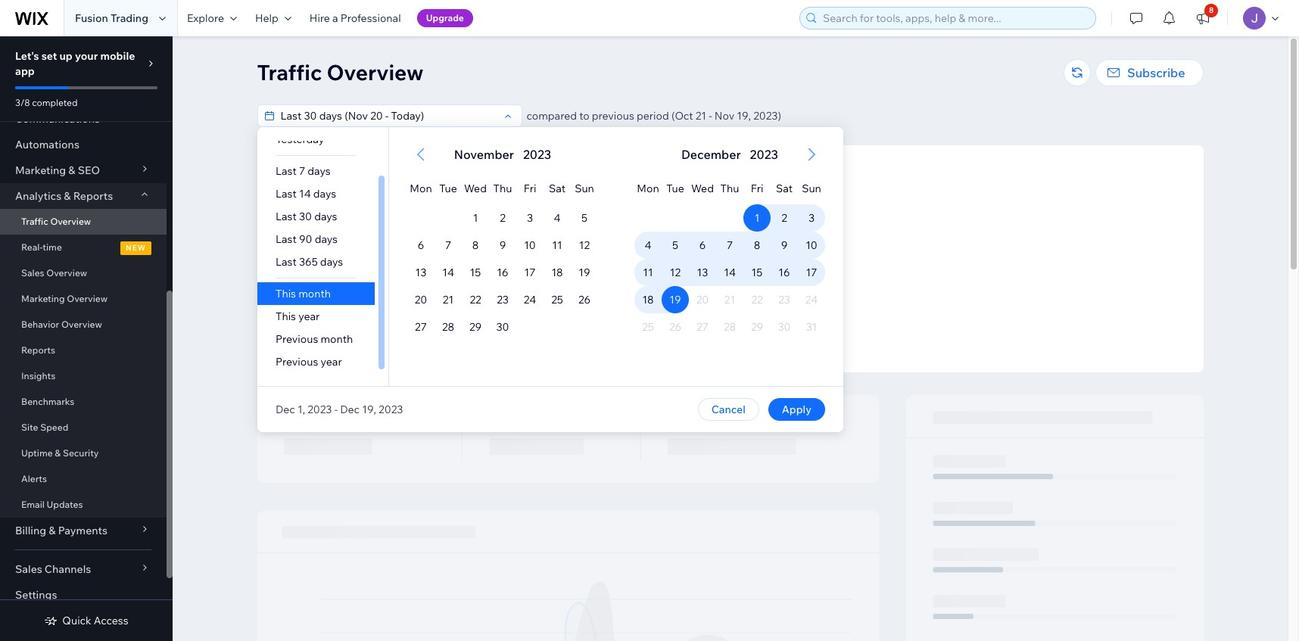 Task type: locate. For each thing, give the bounding box(es) containing it.
30 up '90'
[[299, 210, 312, 223]]

0 horizontal spatial 13
[[415, 266, 426, 280]]

- left nov
[[709, 109, 713, 123]]

previous
[[275, 333, 318, 346], [275, 355, 318, 369]]

1 row group from the left
[[389, 205, 616, 386]]

19, right 1,
[[362, 403, 376, 417]]

0 horizontal spatial 19
[[579, 266, 590, 280]]

marketing up analytics
[[15, 164, 66, 177]]

2 wed from the left
[[691, 182, 714, 195]]

1 horizontal spatial alert
[[677, 145, 783, 164]]

sales down real-
[[21, 267, 44, 279]]

marketing up behavior
[[21, 293, 65, 305]]

0 horizontal spatial sun
[[575, 182, 594, 195]]

1 mon tue wed thu from the left
[[410, 182, 512, 195]]

communications
[[15, 112, 100, 126]]

mon
[[410, 182, 432, 195], [637, 182, 659, 195]]

18 left an
[[642, 293, 654, 307]]

billing
[[15, 524, 46, 538]]

analytics & reports
[[15, 189, 113, 203]]

0 vertical spatial traffic
[[257, 59, 322, 86]]

10
[[524, 239, 536, 252], [806, 239, 818, 252]]

1 previous from the top
[[275, 333, 318, 346]]

explore
[[187, 11, 224, 25]]

0 vertical spatial a
[[333, 11, 338, 25]]

1 dec from the left
[[275, 403, 295, 417]]

24
[[524, 293, 536, 307]]

1 horizontal spatial traffic overview
[[257, 59, 424, 86]]

month for previous month
[[320, 333, 353, 346]]

1 up not enough traffic you'll get an overview once your site has more traffic.
[[755, 211, 760, 225]]

traffic inside sidebar element
[[21, 216, 48, 227]]

0 horizontal spatial mon
[[410, 182, 432, 195]]

marketing
[[708, 332, 751, 343]]

year up previous month
[[298, 310, 320, 323]]

2023
[[523, 147, 551, 162], [750, 147, 778, 162], [307, 403, 332, 417], [378, 403, 403, 417]]

1 horizontal spatial 10
[[806, 239, 818, 252]]

days for last 90 days
[[314, 233, 337, 246]]

11 up get at the top
[[643, 266, 653, 280]]

row containing 4
[[634, 232, 825, 259]]

2 1 from the left
[[755, 211, 760, 225]]

1 horizontal spatial year
[[320, 355, 342, 369]]

1 wed from the left
[[464, 182, 487, 195]]

thu
[[493, 182, 512, 195], [720, 182, 739, 195]]

0 horizontal spatial tue
[[439, 182, 457, 195]]

10 up the 24
[[524, 239, 536, 252]]

benchmarks link
[[0, 389, 167, 415]]

sat down the compared
[[549, 182, 566, 195]]

learn how to boost your traffic
[[666, 309, 795, 320]]

hire for hire a professional
[[310, 11, 330, 25]]

1 horizontal spatial 4
[[645, 239, 651, 252]]

1 horizontal spatial 30
[[496, 320, 509, 334]]

3/8 completed
[[15, 97, 78, 108]]

1 horizontal spatial 14
[[442, 266, 454, 280]]

None field
[[276, 105, 499, 127]]

0 horizontal spatial traffic overview
[[21, 216, 91, 227]]

4 last from the top
[[275, 233, 296, 246]]

1 last from the top
[[275, 164, 296, 178]]

1 alert from the left
[[449, 145, 556, 164]]

tue down december
[[666, 182, 684, 195]]

traffic up site at the right top of the page
[[746, 265, 777, 278]]

19 up 26
[[579, 266, 590, 280]]

&
[[68, 164, 75, 177], [64, 189, 71, 203], [55, 448, 61, 459], [49, 524, 56, 538]]

settings link
[[0, 583, 167, 608]]

1,
[[297, 403, 305, 417]]

your right boost at top
[[749, 309, 768, 320]]

last up last 14 days
[[275, 164, 296, 178]]

2 dec from the left
[[340, 403, 360, 417]]

year down previous month
[[320, 355, 342, 369]]

sales inside dropdown button
[[15, 563, 42, 576]]

tue
[[439, 182, 457, 195], [666, 182, 684, 195]]

0 horizontal spatial 10
[[524, 239, 536, 252]]

2 alert from the left
[[677, 145, 783, 164]]

your right up
[[75, 49, 98, 63]]

previous down the this year
[[275, 333, 318, 346]]

13
[[415, 266, 426, 280], [697, 266, 708, 280]]

analytics & reports button
[[0, 183, 167, 209]]

30 inside row
[[496, 320, 509, 334]]

traffic overview down hire a professional link in the left of the page
[[257, 59, 424, 86]]

0 horizontal spatial 14
[[299, 187, 311, 201]]

17
[[524, 266, 536, 280], [806, 266, 817, 280]]

18 up 25
[[551, 266, 563, 280]]

grid containing december
[[616, 127, 844, 386]]

6 up not on the right top
[[699, 239, 706, 252]]

1 horizontal spatial 15
[[752, 266, 763, 280]]

hire inside hire a professional link
[[310, 11, 330, 25]]

2 this from the top
[[275, 310, 296, 323]]

1 sun from the left
[[575, 182, 594, 195]]

0 horizontal spatial sat
[[549, 182, 566, 195]]

25
[[551, 293, 563, 307]]

billing & payments
[[15, 524, 108, 538]]

0 horizontal spatial wed
[[464, 182, 487, 195]]

updates
[[47, 499, 83, 511]]

1 horizontal spatial 13
[[697, 266, 708, 280]]

last 7 days
[[275, 164, 330, 178]]

alert down the compared
[[449, 145, 556, 164]]

& down marketing & seo
[[64, 189, 71, 203]]

23
[[497, 293, 509, 307]]

1 16 from the left
[[497, 266, 508, 280]]

month for this month
[[298, 287, 331, 301]]

1 vertical spatial 21
[[443, 293, 454, 307]]

grid
[[389, 127, 616, 386], [616, 127, 844, 386]]

0 vertical spatial 12
[[579, 239, 590, 252]]

overview for traffic overview link
[[50, 216, 91, 227]]

1 horizontal spatial 9
[[781, 239, 788, 252]]

9 up has
[[781, 239, 788, 252]]

12
[[579, 239, 590, 252], [670, 266, 681, 280]]

sales channels
[[15, 563, 91, 576]]

your inside not enough traffic you'll get an overview once your site has more traffic.
[[735, 283, 754, 294]]

marketing inside popup button
[[15, 164, 66, 177]]

sales channels button
[[0, 557, 167, 583]]

0 horizontal spatial to
[[580, 109, 590, 123]]

traffic
[[257, 59, 322, 86], [21, 216, 48, 227]]

16 up 23
[[497, 266, 508, 280]]

0 vertical spatial previous
[[275, 333, 318, 346]]

mon for 6
[[410, 182, 432, 195]]

1 horizontal spatial sun
[[802, 182, 821, 195]]

1 fri from the left
[[524, 182, 536, 195]]

friday, december 1, 2023 cell
[[744, 205, 771, 232]]

traffic overview
[[257, 59, 424, 86], [21, 216, 91, 227]]

previous down previous month
[[275, 355, 318, 369]]

grid containing november
[[389, 127, 616, 386]]

alert
[[449, 145, 556, 164], [677, 145, 783, 164]]

1 3 from the left
[[527, 211, 533, 225]]

2 fri from the left
[[751, 182, 764, 195]]

13 up 20 on the top left of page
[[415, 266, 426, 280]]

1 horizontal spatial 21
[[696, 109, 707, 123]]

a down how
[[701, 332, 706, 343]]

1 vertical spatial traffic overview
[[21, 216, 91, 227]]

3 last from the top
[[275, 210, 296, 223]]

1 horizontal spatial -
[[709, 109, 713, 123]]

quick access
[[62, 614, 129, 628]]

mon tue wed thu down november
[[410, 182, 512, 195]]

12 up 26
[[579, 239, 590, 252]]

& for billing
[[49, 524, 56, 538]]

last down last 14 days
[[275, 210, 296, 223]]

& right billing at the left bottom of page
[[49, 524, 56, 538]]

mon tue wed thu down december
[[637, 182, 739, 195]]

your inside let's set up your mobile app
[[75, 49, 98, 63]]

2 down november
[[500, 211, 506, 225]]

wed for 6
[[691, 182, 714, 195]]

1 down november
[[473, 211, 478, 225]]

days right '90'
[[314, 233, 337, 246]]

last for last 30 days
[[275, 210, 296, 223]]

19 up learn
[[670, 293, 681, 307]]

-
[[709, 109, 713, 123], [334, 403, 338, 417]]

0 vertical spatial marketing
[[15, 164, 66, 177]]

2 right friday, december 1, 2023 cell
[[782, 211, 787, 225]]

days up last 90 days
[[314, 210, 337, 223]]

communications button
[[0, 106, 167, 132]]

1 horizontal spatial tue
[[666, 182, 684, 195]]

18
[[551, 266, 563, 280], [642, 293, 654, 307]]

channels
[[45, 563, 91, 576]]

17 up the 24
[[524, 266, 536, 280]]

1 vertical spatial 5
[[672, 239, 678, 252]]

2 for 10
[[500, 211, 506, 225]]

16 up has
[[779, 266, 790, 280]]

5
[[581, 211, 588, 225], [672, 239, 678, 252]]

0 horizontal spatial traffic
[[21, 216, 48, 227]]

marketing for marketing & seo
[[15, 164, 66, 177]]

wed
[[464, 182, 487, 195], [691, 182, 714, 195]]

month
[[298, 287, 331, 301], [320, 333, 353, 346]]

a for marketing
[[701, 332, 706, 343]]

not
[[684, 265, 703, 278]]

last down the last 7 days
[[275, 187, 296, 201]]

tue for 5
[[666, 182, 684, 195]]

13 up overview
[[697, 266, 708, 280]]

2 last from the top
[[275, 187, 296, 201]]

hire inside hire a marketing expert link
[[681, 332, 699, 343]]

overview up "marketing overview"
[[46, 267, 87, 279]]

0 vertical spatial to
[[580, 109, 590, 123]]

2 3 from the left
[[809, 211, 815, 225]]

11
[[552, 239, 562, 252], [643, 266, 653, 280]]

1 horizontal spatial 16
[[779, 266, 790, 280]]

sales overview link
[[0, 261, 167, 286]]

sat for 9
[[776, 182, 793, 195]]

19 inside cell
[[670, 293, 681, 307]]

sat
[[549, 182, 566, 195], [776, 182, 793, 195]]

- right 1,
[[334, 403, 338, 417]]

sales for sales channels
[[15, 563, 42, 576]]

0 horizontal spatial dec
[[275, 403, 295, 417]]

1 horizontal spatial reports
[[73, 189, 113, 203]]

your left site at the right top of the page
[[735, 283, 754, 294]]

0 horizontal spatial reports
[[21, 345, 55, 356]]

0 horizontal spatial 7
[[299, 164, 305, 178]]

sales up settings
[[15, 563, 42, 576]]

0 vertical spatial 4
[[554, 211, 561, 225]]

sun
[[575, 182, 594, 195], [802, 182, 821, 195]]

overview down marketing overview link
[[61, 319, 102, 330]]

1 vertical spatial previous
[[275, 355, 318, 369]]

14 up once
[[724, 266, 736, 280]]

0 vertical spatial 30
[[299, 210, 312, 223]]

alert down nov
[[677, 145, 783, 164]]

0 horizontal spatial 6
[[418, 239, 424, 252]]

2 17 from the left
[[806, 266, 817, 280]]

0 horizontal spatial 1
[[473, 211, 478, 225]]

month up the this year
[[298, 287, 331, 301]]

0 horizontal spatial 21
[[443, 293, 454, 307]]

19, right nov
[[737, 109, 751, 123]]

& right uptime
[[55, 448, 61, 459]]

1 horizontal spatial 2
[[782, 211, 787, 225]]

to right how
[[712, 309, 721, 320]]

2 row group from the left
[[616, 205, 844, 386]]

to left previous in the left of the page
[[580, 109, 590, 123]]

0 horizontal spatial thu
[[493, 182, 512, 195]]

apply
[[782, 403, 812, 417]]

21 up 28
[[443, 293, 454, 307]]

fri
[[524, 182, 536, 195], [751, 182, 764, 195]]

payments
[[58, 524, 108, 538]]

your inside learn how to boost your traffic link
[[749, 309, 768, 320]]

3
[[527, 211, 533, 225], [809, 211, 815, 225]]

1 tue from the left
[[439, 182, 457, 195]]

wed down december
[[691, 182, 714, 195]]

2 sat from the left
[[776, 182, 793, 195]]

a
[[333, 11, 338, 25], [701, 332, 706, 343]]

14 inside list box
[[299, 187, 311, 201]]

1 inside cell
[[755, 211, 760, 225]]

2 tue from the left
[[666, 182, 684, 195]]

traffic down has
[[770, 309, 795, 320]]

cancel button
[[698, 398, 759, 421]]

1 horizontal spatial mon
[[637, 182, 659, 195]]

1 horizontal spatial 19
[[670, 293, 681, 307]]

8 inside button
[[1210, 5, 1215, 15]]

1 vertical spatial marketing
[[21, 293, 65, 305]]

reports down seo
[[73, 189, 113, 203]]

7
[[299, 164, 305, 178], [445, 239, 451, 252], [727, 239, 733, 252]]

1 vertical spatial 19
[[670, 293, 681, 307]]

tue down november
[[439, 182, 457, 195]]

previous year
[[275, 355, 342, 369]]

1 mon from the left
[[410, 182, 432, 195]]

1 sat from the left
[[549, 182, 566, 195]]

hire down how
[[681, 332, 699, 343]]

2 mon from the left
[[637, 182, 659, 195]]

0 horizontal spatial 5
[[581, 211, 588, 225]]

29
[[469, 320, 481, 334]]

2 mon tue wed thu from the left
[[637, 182, 739, 195]]

compared to previous period (oct 21 - nov 19, 2023)
[[527, 109, 782, 123]]

0 vertical spatial traffic overview
[[257, 59, 424, 86]]

month up previous year
[[320, 333, 353, 346]]

benchmarks
[[21, 396, 75, 408]]

1 vertical spatial your
[[735, 283, 754, 294]]

1 vertical spatial sales
[[15, 563, 42, 576]]

dec right 1,
[[340, 403, 360, 417]]

1 horizontal spatial fri
[[751, 182, 764, 195]]

2 grid from the left
[[616, 127, 844, 386]]

row containing 20
[[407, 286, 598, 314]]

1 horizontal spatial mon tue wed thu
[[637, 182, 739, 195]]

1 vertical spatial hire
[[681, 332, 699, 343]]

14 up 28
[[442, 266, 454, 280]]

this for this month
[[275, 287, 296, 301]]

1 vertical spatial 18
[[642, 293, 654, 307]]

sat for 11
[[549, 182, 566, 195]]

1 horizontal spatial 7
[[445, 239, 451, 252]]

list box containing yesterday
[[257, 128, 388, 373]]

sun for 10
[[802, 182, 821, 195]]

0 horizontal spatial 30
[[299, 210, 312, 223]]

a for professional
[[333, 11, 338, 25]]

1 this from the top
[[275, 287, 296, 301]]

dec 1, 2023 - dec 19, 2023
[[275, 403, 403, 417]]

1 vertical spatial -
[[334, 403, 338, 417]]

hire right 'help' button
[[310, 11, 330, 25]]

0 vertical spatial sales
[[21, 267, 44, 279]]

overview down analytics & reports
[[50, 216, 91, 227]]

a left professional
[[333, 11, 338, 25]]

0 vertical spatial 21
[[696, 109, 707, 123]]

overview for behavior overview link
[[61, 319, 102, 330]]

& inside popup button
[[68, 164, 75, 177]]

1 2 from the left
[[500, 211, 506, 225]]

1 horizontal spatial hire
[[681, 332, 699, 343]]

1 vertical spatial traffic
[[770, 309, 795, 320]]

traffic down analytics
[[21, 216, 48, 227]]

30 right 29
[[496, 320, 509, 334]]

thu for 7
[[720, 182, 739, 195]]

1 vertical spatial month
[[320, 333, 353, 346]]

5 last from the top
[[275, 255, 296, 269]]

1 grid from the left
[[389, 127, 616, 386]]

row containing 13
[[407, 259, 598, 286]]

days right the '365'
[[320, 255, 343, 269]]

2 sun from the left
[[802, 182, 821, 195]]

0 horizontal spatial 2
[[500, 211, 506, 225]]

2 vertical spatial your
[[749, 309, 768, 320]]

last for last 7 days
[[275, 164, 296, 178]]

15 up 22
[[470, 266, 481, 280]]

list box
[[257, 128, 388, 373]]

4
[[554, 211, 561, 225], [645, 239, 651, 252]]

overview down sales overview link
[[67, 293, 108, 305]]

row group
[[389, 205, 616, 386], [616, 205, 844, 386]]

thu down november
[[493, 182, 512, 195]]

1 vertical spatial to
[[712, 309, 721, 320]]

wed down november
[[464, 182, 487, 195]]

hire a professional link
[[301, 0, 410, 36]]

help
[[255, 11, 279, 25]]

1 horizontal spatial 12
[[670, 266, 681, 280]]

tue for 7
[[439, 182, 457, 195]]

traffic down 'help' button
[[257, 59, 322, 86]]

1 horizontal spatial 1
[[755, 211, 760, 225]]

days up last 30 days
[[313, 187, 336, 201]]

& for analytics
[[64, 189, 71, 203]]

0 horizontal spatial 19,
[[362, 403, 376, 417]]

this down this month
[[275, 310, 296, 323]]

0 horizontal spatial 15
[[470, 266, 481, 280]]

reports
[[73, 189, 113, 203], [21, 345, 55, 356]]

sales for sales overview
[[21, 267, 44, 279]]

overview for sales overview link
[[46, 267, 87, 279]]

dec left 1,
[[275, 403, 295, 417]]

1 vertical spatial this
[[275, 310, 296, 323]]

1 horizontal spatial thu
[[720, 182, 739, 195]]

overview
[[327, 59, 424, 86], [50, 216, 91, 227], [46, 267, 87, 279], [67, 293, 108, 305], [61, 319, 102, 330]]

mon tue wed thu
[[410, 182, 512, 195], [637, 182, 739, 195]]

1 thu from the left
[[493, 182, 512, 195]]

21 right (oct
[[696, 109, 707, 123]]

reports up the insights at the bottom of the page
[[21, 345, 55, 356]]

this up the this year
[[275, 287, 296, 301]]

marketing & seo
[[15, 164, 100, 177]]

15 up site at the right top of the page
[[752, 266, 763, 280]]

2 previous from the top
[[275, 355, 318, 369]]

& left seo
[[68, 164, 75, 177]]

1 vertical spatial year
[[320, 355, 342, 369]]

traffic overview inside sidebar element
[[21, 216, 91, 227]]

0 vertical spatial month
[[298, 287, 331, 301]]

6 up 20 on the top left of page
[[418, 239, 424, 252]]

1 vertical spatial 30
[[496, 320, 509, 334]]

0 horizontal spatial 18
[[551, 266, 563, 280]]

email
[[21, 499, 45, 511]]

row containing 11
[[634, 259, 825, 286]]

0 horizontal spatial hire
[[310, 11, 330, 25]]

2 thu from the left
[[720, 182, 739, 195]]

9 up 23
[[499, 239, 506, 252]]

0 horizontal spatial 16
[[497, 266, 508, 280]]

row
[[407, 168, 598, 205], [634, 168, 825, 205], [407, 205, 598, 232], [634, 205, 825, 232], [407, 232, 598, 259], [634, 232, 825, 259], [407, 259, 598, 286], [634, 259, 825, 286], [407, 286, 598, 314], [634, 286, 825, 314], [407, 314, 598, 341], [634, 314, 825, 341]]

1 vertical spatial traffic
[[21, 216, 48, 227]]

last left the '365'
[[275, 255, 296, 269]]

sat down 2023)
[[776, 182, 793, 195]]

mon for 4
[[637, 182, 659, 195]]

17 up more
[[806, 266, 817, 280]]

1 horizontal spatial 5
[[672, 239, 678, 252]]

10 up more
[[806, 239, 818, 252]]

2 2 from the left
[[782, 211, 787, 225]]

0 horizontal spatial 11
[[552, 239, 562, 252]]

uptime & security
[[21, 448, 99, 459]]

11 up 25
[[552, 239, 562, 252]]

days up last 14 days
[[307, 164, 330, 178]]

1 horizontal spatial to
[[712, 309, 721, 320]]

row containing 6
[[407, 232, 598, 259]]

traffic overview link
[[0, 209, 167, 235]]

insights link
[[0, 364, 167, 389]]

1 vertical spatial reports
[[21, 345, 55, 356]]

traffic overview up time at the top left of page
[[21, 216, 91, 227]]

1 horizontal spatial 6
[[699, 239, 706, 252]]

thu for 9
[[493, 182, 512, 195]]

thu down december
[[720, 182, 739, 195]]

last for last 14 days
[[275, 187, 296, 201]]

14 up last 30 days
[[299, 187, 311, 201]]

1 horizontal spatial 11
[[643, 266, 653, 280]]

12 left not on the right top
[[670, 266, 681, 280]]

last left '90'
[[275, 233, 296, 246]]

0 vertical spatial year
[[298, 310, 320, 323]]



Task type: vqa. For each thing, say whether or not it's contained in the screenshot.


Task type: describe. For each thing, give the bounding box(es) containing it.
22
[[470, 293, 481, 307]]

let's
[[15, 49, 39, 63]]

tuesday, december 19, 2023 cell
[[662, 286, 689, 314]]

previous for previous year
[[275, 355, 318, 369]]

sun for 12
[[575, 182, 594, 195]]

this month
[[275, 287, 331, 301]]

365
[[299, 255, 318, 269]]

2 horizontal spatial 14
[[724, 266, 736, 280]]

this for this year
[[275, 310, 296, 323]]

reports inside analytics & reports dropdown button
[[73, 189, 113, 203]]

mon tue wed thu for 5
[[637, 182, 739, 195]]

last for last 365 days
[[275, 255, 296, 269]]

app
[[15, 64, 35, 78]]

fusion trading
[[75, 11, 148, 25]]

0 horizontal spatial -
[[334, 403, 338, 417]]

1 10 from the left
[[524, 239, 536, 252]]

1 horizontal spatial traffic
[[257, 59, 322, 86]]

1 17 from the left
[[524, 266, 536, 280]]

1 9 from the left
[[499, 239, 506, 252]]

let's set up your mobile app
[[15, 49, 135, 78]]

2 10 from the left
[[806, 239, 818, 252]]

0 vertical spatial 19
[[579, 266, 590, 280]]

Search for tools, apps, help & more... field
[[819, 8, 1092, 29]]

set
[[41, 49, 57, 63]]

fri for 10
[[524, 182, 536, 195]]

27
[[415, 320, 427, 334]]

2 16 from the left
[[779, 266, 790, 280]]

4 inside row
[[645, 239, 651, 252]]

hire for hire a marketing expert
[[681, 332, 699, 343]]

1 vertical spatial 19,
[[362, 403, 376, 417]]

0 vertical spatial -
[[709, 109, 713, 123]]

days for last 365 days
[[320, 255, 343, 269]]

1 vertical spatial 12
[[670, 266, 681, 280]]

analytics
[[15, 189, 62, 203]]

8 button
[[1187, 0, 1220, 36]]

30 inside list box
[[299, 210, 312, 223]]

behavior
[[21, 319, 59, 330]]

boost
[[723, 309, 747, 320]]

site speed link
[[0, 415, 167, 441]]

1 6 from the left
[[418, 239, 424, 252]]

email updates
[[21, 499, 83, 511]]

overview
[[672, 283, 710, 294]]

row group for grid containing december
[[616, 205, 844, 386]]

seo
[[78, 164, 100, 177]]

new
[[126, 243, 146, 253]]

yesterday
[[275, 133, 324, 146]]

sales overview
[[21, 267, 87, 279]]

site
[[21, 422, 38, 433]]

previous for previous month
[[275, 333, 318, 346]]

previous
[[592, 109, 635, 123]]

20
[[415, 293, 427, 307]]

upgrade button
[[417, 9, 473, 27]]

hire a professional
[[310, 11, 401, 25]]

cancel
[[711, 403, 746, 417]]

overview for marketing overview link
[[67, 293, 108, 305]]

site speed
[[21, 422, 68, 433]]

2 horizontal spatial 7
[[727, 239, 733, 252]]

7 inside list box
[[299, 164, 305, 178]]

1 horizontal spatial 19,
[[737, 109, 751, 123]]

0 vertical spatial 11
[[552, 239, 562, 252]]

alert containing december
[[677, 145, 783, 164]]

help button
[[246, 0, 301, 36]]

overview down professional
[[327, 59, 424, 86]]

0 horizontal spatial 12
[[579, 239, 590, 252]]

quick
[[62, 614, 91, 628]]

last 14 days
[[275, 187, 336, 201]]

marketing for marketing overview
[[21, 293, 65, 305]]

sidebar element
[[0, 0, 173, 642]]

previous month
[[275, 333, 353, 346]]

row containing 27
[[407, 314, 598, 341]]

december
[[681, 147, 741, 162]]

row containing 18
[[634, 286, 825, 314]]

mon tue wed thu for 7
[[410, 182, 512, 195]]

1 vertical spatial 11
[[643, 266, 653, 280]]

28
[[442, 320, 454, 334]]

fusion
[[75, 11, 108, 25]]

3 for 9
[[809, 211, 815, 225]]

access
[[94, 614, 129, 628]]

more
[[790, 283, 812, 294]]

reports link
[[0, 338, 167, 364]]

once
[[712, 283, 733, 294]]

automations
[[15, 138, 79, 152]]

last 365 days
[[275, 255, 343, 269]]

up
[[59, 49, 73, 63]]

an
[[660, 283, 670, 294]]

apply button
[[768, 398, 825, 421]]

2 15 from the left
[[752, 266, 763, 280]]

2 13 from the left
[[697, 266, 708, 280]]

enough
[[705, 265, 744, 278]]

uptime & security link
[[0, 441, 167, 467]]

90
[[299, 233, 312, 246]]

upgrade
[[426, 12, 464, 23]]

mobile
[[100, 49, 135, 63]]

year for previous year
[[320, 355, 342, 369]]

subscribe
[[1128, 65, 1186, 80]]

professional
[[341, 11, 401, 25]]

november
[[454, 147, 514, 162]]

has
[[773, 283, 788, 294]]

1 horizontal spatial 18
[[642, 293, 654, 307]]

1 horizontal spatial 8
[[754, 239, 760, 252]]

trading
[[111, 11, 148, 25]]

row group for grid containing november
[[389, 205, 616, 386]]

days for last 30 days
[[314, 210, 337, 223]]

2 6 from the left
[[699, 239, 706, 252]]

21 inside row
[[443, 293, 454, 307]]

year for this year
[[298, 310, 320, 323]]

insights
[[21, 370, 55, 382]]

real-time
[[21, 242, 62, 253]]

last 90 days
[[275, 233, 337, 246]]

& for uptime
[[55, 448, 61, 459]]

learn
[[666, 309, 690, 320]]

0 horizontal spatial 4
[[554, 211, 561, 225]]

security
[[63, 448, 99, 459]]

page skeleton image
[[257, 395, 1204, 642]]

3/8
[[15, 97, 30, 108]]

hire a marketing expert
[[681, 332, 780, 343]]

(oct
[[672, 109, 694, 123]]

reports inside reports 'link'
[[21, 345, 55, 356]]

real-
[[21, 242, 43, 253]]

wed for 8
[[464, 182, 487, 195]]

settings
[[15, 589, 57, 602]]

marketing & seo button
[[0, 158, 167, 183]]

marketing overview
[[21, 293, 108, 305]]

billing & payments button
[[0, 518, 167, 544]]

1 1 from the left
[[473, 211, 478, 225]]

5 inside row
[[672, 239, 678, 252]]

period
[[637, 109, 669, 123]]

fri for 8
[[751, 182, 764, 195]]

behavior overview
[[21, 319, 102, 330]]

traffic inside not enough traffic you'll get an overview once your site has more traffic.
[[746, 265, 777, 278]]

days for last 7 days
[[307, 164, 330, 178]]

1 13 from the left
[[415, 266, 426, 280]]

0 horizontal spatial 8
[[472, 239, 479, 252]]

uptime
[[21, 448, 53, 459]]

last for last 90 days
[[275, 233, 296, 246]]

completed
[[32, 97, 78, 108]]

0 vertical spatial 5
[[581, 211, 588, 225]]

subscribe button
[[1096, 59, 1204, 86]]

1 15 from the left
[[470, 266, 481, 280]]

nov
[[715, 109, 735, 123]]

2 9 from the left
[[781, 239, 788, 252]]

3 for 11
[[527, 211, 533, 225]]

email updates link
[[0, 492, 167, 518]]

alert containing november
[[449, 145, 556, 164]]

2 for 8
[[782, 211, 787, 225]]

& for marketing
[[68, 164, 75, 177]]

days for last 14 days
[[313, 187, 336, 201]]



